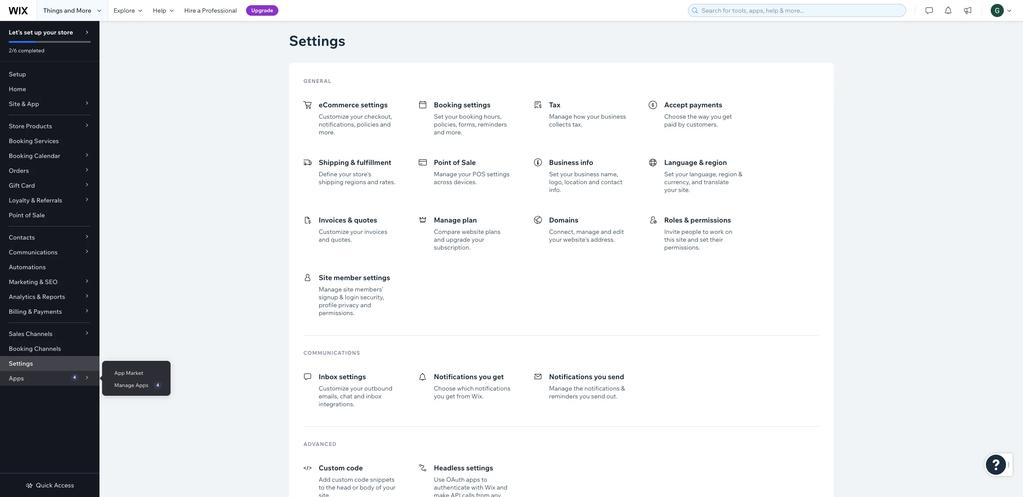 Task type: locate. For each thing, give the bounding box(es) containing it.
0 horizontal spatial the
[[326, 484, 336, 491]]

0 horizontal spatial site.
[[319, 491, 330, 497]]

1 vertical spatial from
[[476, 491, 490, 497]]

booking down store at the top left of the page
[[9, 137, 33, 145]]

quick access button
[[25, 481, 74, 489]]

business
[[601, 113, 626, 120], [575, 170, 600, 178]]

1 horizontal spatial site.
[[679, 186, 690, 194]]

website's
[[563, 236, 590, 244]]

1 horizontal spatial permissions.
[[665, 244, 701, 251]]

business for manage
[[601, 113, 626, 120]]

card
[[21, 182, 35, 189]]

1 horizontal spatial choose
[[665, 113, 686, 120]]

point inside "link"
[[9, 211, 24, 219]]

settings inside headless settings use oauth apps to authenticate with wix and make api calls from a
[[466, 464, 493, 472]]

1 horizontal spatial reminders
[[549, 392, 578, 400]]

login
[[345, 293, 359, 301]]

profile
[[319, 301, 337, 309]]

& inside shipping & fulfillment define your store's shipping regions and rates.
[[351, 158, 355, 167]]

& up language, on the top right of page
[[699, 158, 704, 167]]

info.
[[549, 186, 561, 194]]

1 horizontal spatial the
[[574, 385, 583, 392]]

completed
[[18, 47, 44, 54]]

0 horizontal spatial choose
[[434, 385, 456, 392]]

0 vertical spatial point
[[434, 158, 452, 167]]

the left "way" on the right top of page
[[688, 113, 697, 120]]

contact
[[601, 178, 623, 186]]

booking
[[434, 100, 462, 109], [9, 137, 33, 145], [9, 152, 33, 160], [9, 345, 33, 353]]

and left name,
[[589, 178, 600, 186]]

paid
[[665, 120, 677, 128]]

of down loyalty & referrals
[[25, 211, 31, 219]]

body
[[360, 484, 375, 491]]

& for reports
[[37, 293, 41, 301]]

by
[[678, 120, 685, 128]]

0 horizontal spatial notifications
[[475, 385, 511, 392]]

0 vertical spatial get
[[723, 113, 732, 120]]

customize inside ecommerce settings customize your checkout, notifications, policies and more.
[[319, 113, 349, 120]]

0 vertical spatial from
[[457, 392, 470, 400]]

site inside "popup button"
[[9, 100, 20, 108]]

0 vertical spatial 4
[[73, 375, 76, 380]]

site inside 'site member settings manage site members' signup & login security, profile privacy and permissions.'
[[343, 285, 354, 293]]

from right calls at bottom
[[476, 491, 490, 497]]

more
[[76, 7, 91, 14]]

notifications inside 'notifications you get choose which notifications you get from wix.'
[[475, 385, 511, 392]]

0 vertical spatial send
[[608, 372, 624, 381]]

0 vertical spatial channels
[[26, 330, 53, 338]]

1 horizontal spatial sale
[[462, 158, 476, 167]]

to inside headless settings use oauth apps to authenticate with wix and make api calls from a
[[482, 476, 488, 484]]

2 vertical spatial the
[[326, 484, 336, 491]]

and right wix
[[497, 484, 508, 491]]

1 horizontal spatial to
[[482, 476, 488, 484]]

0 horizontal spatial reminders
[[478, 120, 507, 128]]

and inside invoices & quotes customize your invoices and quotes.
[[319, 236, 330, 244]]

settings inside the booking settings set your booking hours, policies, forms, reminders and more.
[[464, 100, 491, 109]]

site.
[[679, 186, 690, 194], [319, 491, 330, 497]]

settings up members'
[[363, 273, 390, 282]]

store's
[[353, 170, 372, 178]]

booking down sales
[[9, 345, 33, 353]]

tax.
[[573, 120, 583, 128]]

site for member
[[319, 273, 332, 282]]

reminders inside notifications you send manage the notifications & reminders you send out.
[[549, 392, 578, 400]]

inbox
[[366, 392, 382, 400]]

1 vertical spatial choose
[[434, 385, 456, 392]]

billing
[[9, 308, 27, 316]]

1 vertical spatial get
[[493, 372, 504, 381]]

1 horizontal spatial send
[[608, 372, 624, 381]]

a
[[197, 7, 201, 14]]

compare
[[434, 228, 461, 236]]

set inside business info set your business name, logo, location and contact info.
[[549, 170, 559, 178]]

domains
[[549, 216, 579, 224]]

to
[[703, 228, 709, 236], [482, 476, 488, 484], [319, 484, 325, 491]]

and inside the booking settings set your booking hours, policies, forms, reminders and more.
[[434, 128, 445, 136]]

sale down loyalty & referrals
[[32, 211, 45, 219]]

0 horizontal spatial sale
[[32, 211, 45, 219]]

& left reports
[[37, 293, 41, 301]]

set left forms,
[[434, 113, 444, 120]]

notifications inside 'notifications you get choose which notifications you get from wix.'
[[434, 372, 478, 381]]

booking inside dropdown button
[[9, 152, 33, 160]]

2 customize from the top
[[319, 228, 349, 236]]

set down language
[[665, 170, 674, 178]]

0 horizontal spatial site
[[343, 285, 354, 293]]

0 horizontal spatial permissions.
[[319, 309, 355, 317]]

site for &
[[9, 100, 20, 108]]

1 customize from the top
[[319, 113, 349, 120]]

2/6
[[9, 47, 17, 54]]

customize for inbox
[[319, 385, 349, 392]]

fulfillment
[[357, 158, 392, 167]]

set inside the language & region set your language, region & currency, and translate your site.
[[665, 170, 674, 178]]

and left upgrade at the top left of page
[[434, 236, 445, 244]]

seo
[[45, 278, 58, 286]]

permissions. down people
[[665, 244, 701, 251]]

the left head
[[326, 484, 336, 491]]

permissions. inside the roles & permissions invite people to work on this site and set their permissions.
[[665, 244, 701, 251]]

booking
[[459, 113, 483, 120]]

1 horizontal spatial communications
[[304, 350, 361, 356]]

loyalty & referrals button
[[0, 193, 100, 208]]

0 horizontal spatial of
[[25, 211, 31, 219]]

sale for point of sale manage your pos settings across devices.
[[462, 158, 476, 167]]

4 down 'app market' link
[[156, 382, 159, 388]]

point of sale manage your pos settings across devices.
[[434, 158, 510, 186]]

channels down sales channels popup button
[[34, 345, 61, 353]]

& for seo
[[39, 278, 43, 286]]

1 vertical spatial reminders
[[549, 392, 578, 400]]

on
[[726, 228, 733, 236]]

settings inside ecommerce settings customize your checkout, notifications, policies and more.
[[361, 100, 388, 109]]

0 horizontal spatial send
[[591, 392, 605, 400]]

of inside "link"
[[25, 211, 31, 219]]

& for payments
[[28, 308, 32, 316]]

and right the login
[[361, 301, 371, 309]]

1 notifications from the left
[[475, 385, 511, 392]]

0 vertical spatial sale
[[462, 158, 476, 167]]

to right apps
[[482, 476, 488, 484]]

1 vertical spatial channels
[[34, 345, 61, 353]]

1 vertical spatial 4
[[156, 382, 159, 388]]

manage inside 'site member settings manage site members' signup & login security, profile privacy and permissions.'
[[319, 285, 342, 293]]

0 vertical spatial reminders
[[478, 120, 507, 128]]

1 vertical spatial site
[[343, 285, 354, 293]]

& inside invoices & quotes customize your invoices and quotes.
[[348, 216, 353, 224]]

1 notifications from the left
[[434, 372, 478, 381]]

booking calendar button
[[0, 148, 100, 163]]

0 vertical spatial region
[[706, 158, 727, 167]]

0 vertical spatial site
[[9, 100, 20, 108]]

business down info
[[575, 170, 600, 178]]

0 vertical spatial set
[[24, 28, 33, 36]]

app market link
[[102, 366, 171, 381]]

1 vertical spatial permissions.
[[319, 309, 355, 317]]

of right the body
[[376, 484, 382, 491]]

apps down 'app market' link
[[136, 382, 149, 388]]

and right invite
[[688, 236, 699, 244]]

1 vertical spatial region
[[719, 170, 737, 178]]

2/6 completed
[[9, 47, 44, 54]]

0 vertical spatial app
[[27, 100, 39, 108]]

1 vertical spatial customize
[[319, 228, 349, 236]]

0 vertical spatial site.
[[679, 186, 690, 194]]

& left the login
[[340, 293, 344, 301]]

communications up inbox
[[304, 350, 361, 356]]

and left rates.
[[368, 178, 378, 186]]

and right 'policies'
[[380, 120, 391, 128]]

notifications inside notifications you send manage the notifications & reminders you send out.
[[585, 385, 620, 392]]

communications button
[[0, 245, 100, 260]]

settings up checkout,
[[361, 100, 388, 109]]

point
[[434, 158, 452, 167], [9, 211, 24, 219]]

0 horizontal spatial business
[[575, 170, 600, 178]]

customize inside "inbox settings customize your outbound emails, chat and inbox integrations."
[[319, 385, 349, 392]]

members'
[[355, 285, 383, 293]]

channels inside popup button
[[26, 330, 53, 338]]

1 vertical spatial the
[[574, 385, 583, 392]]

settings up apps
[[466, 464, 493, 472]]

0 horizontal spatial 4
[[73, 375, 76, 380]]

settings inside 'site member settings manage site members' signup & login security, profile privacy and permissions.'
[[363, 273, 390, 282]]

settings up chat
[[339, 372, 366, 381]]

2 horizontal spatial of
[[453, 158, 460, 167]]

2 more. from the left
[[446, 128, 462, 136]]

reminders
[[478, 120, 507, 128], [549, 392, 578, 400]]

& up store's
[[351, 158, 355, 167]]

1 vertical spatial site.
[[319, 491, 330, 497]]

site. down add
[[319, 491, 330, 497]]

services
[[34, 137, 59, 145]]

settings for headless settings
[[466, 464, 493, 472]]

settings inside point of sale manage your pos settings across devices.
[[487, 170, 510, 178]]

0 vertical spatial of
[[453, 158, 460, 167]]

and left quotes.
[[319, 236, 330, 244]]

more. down the ecommerce
[[319, 128, 335, 136]]

business
[[549, 158, 579, 167]]

1 vertical spatial of
[[25, 211, 31, 219]]

0 horizontal spatial apps
[[9, 375, 24, 382]]

policies,
[[434, 120, 457, 128]]

1 vertical spatial settings
[[9, 360, 33, 368]]

shipping & fulfillment define your store's shipping regions and rates.
[[319, 158, 396, 186]]

booking inside the booking settings set your booking hours, policies, forms, reminders and more.
[[434, 100, 462, 109]]

language & region set your language, region & currency, and translate your site.
[[665, 158, 743, 194]]

general-section element
[[297, 86, 826, 325]]

4 down 'settings' link
[[73, 375, 76, 380]]

1 horizontal spatial business
[[601, 113, 626, 120]]

& right billing
[[28, 308, 32, 316]]

quotes.
[[331, 236, 352, 244]]

customers.
[[687, 120, 718, 128]]

sale up pos on the top of the page
[[462, 158, 476, 167]]

notifications for notifications you send
[[549, 372, 593, 381]]

booking up orders
[[9, 152, 33, 160]]

0 horizontal spatial settings
[[9, 360, 33, 368]]

settings up booking at the left top of the page
[[464, 100, 491, 109]]

general
[[304, 78, 332, 84]]

business right 'how'
[[601, 113, 626, 120]]

your inside tax manage how your business collects tax.
[[587, 113, 600, 120]]

1 horizontal spatial of
[[376, 484, 382, 491]]

2 horizontal spatial get
[[723, 113, 732, 120]]

sidebar element
[[0, 21, 100, 497]]

the
[[688, 113, 697, 120], [574, 385, 583, 392], [326, 484, 336, 491]]

point up across
[[434, 158, 452, 167]]

1 vertical spatial app
[[114, 370, 125, 376]]

1 horizontal spatial notifications
[[549, 372, 593, 381]]

0 horizontal spatial communications
[[9, 248, 58, 256]]

2 notifications from the left
[[585, 385, 620, 392]]

to left work
[[703, 228, 709, 236]]

and left more
[[64, 7, 75, 14]]

your inside point of sale manage your pos settings across devices.
[[459, 170, 471, 178]]

site inside 'site member settings manage site members' signup & login security, profile privacy and permissions.'
[[319, 273, 332, 282]]

and right chat
[[354, 392, 365, 400]]

site down the home at the left
[[9, 100, 20, 108]]

from inside 'notifications you get choose which notifications you get from wix.'
[[457, 392, 470, 400]]

4
[[73, 375, 76, 380], [156, 382, 159, 388]]

notifications inside notifications you send manage the notifications & reminders you send out.
[[549, 372, 593, 381]]

& left quotes
[[348, 216, 353, 224]]

2 horizontal spatial the
[[688, 113, 697, 120]]

store
[[58, 28, 73, 36]]

and inside business info set your business name, logo, location and contact info.
[[589, 178, 600, 186]]

& up people
[[685, 216, 689, 224]]

set down business
[[549, 170, 559, 178]]

0 horizontal spatial more.
[[319, 128, 335, 136]]

0 horizontal spatial set
[[24, 28, 33, 36]]

1 vertical spatial point
[[9, 211, 24, 219]]

hire a professional
[[184, 7, 237, 14]]

1 horizontal spatial more.
[[446, 128, 462, 136]]

set
[[434, 113, 444, 120], [549, 170, 559, 178], [665, 170, 674, 178]]

0 vertical spatial the
[[688, 113, 697, 120]]

from left wix.
[[457, 392, 470, 400]]

choose left "which"
[[434, 385, 456, 392]]

1 more. from the left
[[319, 128, 335, 136]]

channels up 'booking channels'
[[26, 330, 53, 338]]

2 horizontal spatial set
[[665, 170, 674, 178]]

0 vertical spatial communications
[[9, 248, 58, 256]]

set
[[24, 28, 33, 36], [700, 236, 709, 244]]

region right language, on the top right of page
[[719, 170, 737, 178]]

app down home link
[[27, 100, 39, 108]]

reports
[[42, 293, 65, 301]]

point inside point of sale manage your pos settings across devices.
[[434, 158, 452, 167]]

analytics
[[9, 293, 35, 301]]

& for app
[[22, 100, 26, 108]]

of inside point of sale manage your pos settings across devices.
[[453, 158, 460, 167]]

1 vertical spatial code
[[355, 476, 369, 484]]

and inside "inbox settings customize your outbound emails, chat and inbox integrations."
[[354, 392, 365, 400]]

and left translate
[[692, 178, 703, 186]]

point down loyalty
[[9, 211, 24, 219]]

1 vertical spatial site
[[319, 273, 332, 282]]

set inside the booking settings set your booking hours, policies, forms, reminders and more.
[[434, 113, 444, 120]]

set left "their"
[[700, 236, 709, 244]]

your inside custom code add custom code snippets to the head or body of your site.
[[383, 484, 396, 491]]

to down custom
[[319, 484, 325, 491]]

& right out.
[[621, 385, 625, 392]]

to inside custom code add custom code snippets to the head or body of your site.
[[319, 484, 325, 491]]

business for info
[[575, 170, 600, 178]]

0 vertical spatial choose
[[665, 113, 686, 120]]

sale inside "link"
[[32, 211, 45, 219]]

from inside headless settings use oauth apps to authenticate with wix and make api calls from a
[[476, 491, 490, 497]]

send left out.
[[591, 392, 605, 400]]

0 vertical spatial permissions.
[[665, 244, 701, 251]]

manage inside "manage plan compare website plans and upgrade your subscription."
[[434, 216, 461, 224]]

point for point of sale manage your pos settings across devices.
[[434, 158, 452, 167]]

site up signup
[[319, 273, 332, 282]]

of for point of sale manage your pos settings across devices.
[[453, 158, 460, 167]]

business inside business info set your business name, logo, location and contact info.
[[575, 170, 600, 178]]

get
[[723, 113, 732, 120], [493, 372, 504, 381], [446, 392, 455, 400]]

payments
[[690, 100, 723, 109]]

2 horizontal spatial to
[[703, 228, 709, 236]]

more. down booking at the left top of the page
[[446, 128, 462, 136]]

1 vertical spatial set
[[700, 236, 709, 244]]

1 horizontal spatial point
[[434, 158, 452, 167]]

0 horizontal spatial from
[[457, 392, 470, 400]]

& for quotes
[[348, 216, 353, 224]]

settings inside "inbox settings customize your outbound emails, chat and inbox integrations."
[[339, 372, 366, 381]]

1 horizontal spatial apps
[[136, 382, 149, 388]]

and inside the roles & permissions invite people to work on this site and set their permissions.
[[688, 236, 699, 244]]

& inside "popup button"
[[22, 100, 26, 108]]

0 horizontal spatial app
[[27, 100, 39, 108]]

market
[[126, 370, 143, 376]]

inbox
[[319, 372, 338, 381]]

1 horizontal spatial set
[[549, 170, 559, 178]]

set left the up
[[24, 28, 33, 36]]

2 vertical spatial get
[[446, 392, 455, 400]]

code right custom
[[355, 476, 369, 484]]

apps down 'booking channels'
[[9, 375, 24, 382]]

your inside "inbox settings customize your outbound emails, chat and inbox integrations."
[[350, 385, 363, 392]]

2 notifications from the left
[[549, 372, 593, 381]]

settings right pos on the top of the page
[[487, 170, 510, 178]]

& inside the roles & permissions invite people to work on this site and set their permissions.
[[685, 216, 689, 224]]

your inside ecommerce settings customize your checkout, notifications, policies and more.
[[350, 113, 363, 120]]

site right "this"
[[676, 236, 687, 244]]

booking up 'policies,'
[[434, 100, 462, 109]]

permissions. down signup
[[319, 309, 355, 317]]

website
[[462, 228, 484, 236]]

send
[[608, 372, 624, 381], [591, 392, 605, 400]]

and inside ecommerce settings customize your checkout, notifications, policies and more.
[[380, 120, 391, 128]]

choose inside 'notifications you get choose which notifications you get from wix.'
[[434, 385, 456, 392]]

region
[[706, 158, 727, 167], [719, 170, 737, 178]]

reminders inside the booking settings set your booking hours, policies, forms, reminders and more.
[[478, 120, 507, 128]]

region up language, on the top right of page
[[706, 158, 727, 167]]

& left seo
[[39, 278, 43, 286]]

settings inside sidebar element
[[9, 360, 33, 368]]

0 horizontal spatial notifications
[[434, 372, 478, 381]]

business inside tax manage how your business collects tax.
[[601, 113, 626, 120]]

from
[[457, 392, 470, 400], [476, 491, 490, 497]]

1 horizontal spatial app
[[114, 370, 125, 376]]

1 horizontal spatial site
[[676, 236, 687, 244]]

0 vertical spatial business
[[601, 113, 626, 120]]

app left market
[[114, 370, 125, 376]]

communications up automations
[[9, 248, 58, 256]]

point of sale link
[[0, 208, 100, 223]]

customize down the ecommerce
[[319, 113, 349, 120]]

booking services link
[[0, 134, 100, 148]]

0 horizontal spatial get
[[446, 392, 455, 400]]

1 vertical spatial communications
[[304, 350, 361, 356]]

explore
[[114, 7, 135, 14]]

and left 'edit'
[[601, 228, 612, 236]]

of up devices.
[[453, 158, 460, 167]]

0 horizontal spatial set
[[434, 113, 444, 120]]

out.
[[607, 392, 618, 400]]

site down member
[[343, 285, 354, 293]]

custom
[[319, 464, 345, 472]]

settings up "general"
[[289, 32, 346, 49]]

send up out.
[[608, 372, 624, 381]]

site. down language, on the top right of page
[[679, 186, 690, 194]]

& down the home at the left
[[22, 100, 26, 108]]

& right loyalty
[[31, 196, 35, 204]]

0 horizontal spatial site
[[9, 100, 20, 108]]

3 customize from the top
[[319, 385, 349, 392]]

and left forms,
[[434, 128, 445, 136]]

sale for point of sale
[[32, 211, 45, 219]]

settings for inbox settings
[[339, 372, 366, 381]]

2 vertical spatial customize
[[319, 385, 349, 392]]

customize down 'invoices'
[[319, 228, 349, 236]]

&
[[22, 100, 26, 108], [351, 158, 355, 167], [699, 158, 704, 167], [739, 170, 743, 178], [31, 196, 35, 204], [348, 216, 353, 224], [685, 216, 689, 224], [39, 278, 43, 286], [37, 293, 41, 301], [340, 293, 344, 301], [28, 308, 32, 316], [621, 385, 625, 392]]

to inside the roles & permissions invite people to work on this site and set their permissions.
[[703, 228, 709, 236]]

0 horizontal spatial to
[[319, 484, 325, 491]]

customize down inbox
[[319, 385, 349, 392]]

1 horizontal spatial site
[[319, 273, 332, 282]]

permissions. inside 'site member settings manage site members' signup & login security, profile privacy and permissions.'
[[319, 309, 355, 317]]

invite
[[665, 228, 680, 236]]

more.
[[319, 128, 335, 136], [446, 128, 462, 136]]

settings for ecommerce settings
[[361, 100, 388, 109]]

1 horizontal spatial notifications
[[585, 385, 620, 392]]

0 horizontal spatial point
[[9, 211, 24, 219]]

1 vertical spatial sale
[[32, 211, 45, 219]]

2 vertical spatial of
[[376, 484, 382, 491]]

sale inside point of sale manage your pos settings across devices.
[[462, 158, 476, 167]]

code up custom
[[347, 464, 363, 472]]

the left out.
[[574, 385, 583, 392]]

booking for services
[[9, 137, 33, 145]]

choose inside accept payments choose the way you get paid by customers.
[[665, 113, 686, 120]]

accept payments choose the way you get paid by customers.
[[665, 100, 732, 128]]

& for region
[[699, 158, 704, 167]]

booking for calendar
[[9, 152, 33, 160]]

1 horizontal spatial get
[[493, 372, 504, 381]]

devices.
[[454, 178, 477, 186]]

people
[[682, 228, 702, 236]]

0 vertical spatial settings
[[289, 32, 346, 49]]

app
[[27, 100, 39, 108], [114, 370, 125, 376]]

1 horizontal spatial settings
[[289, 32, 346, 49]]

4 inside sidebar element
[[73, 375, 76, 380]]

1 vertical spatial business
[[575, 170, 600, 178]]

choose down the accept
[[665, 113, 686, 120]]

settings down 'booking channels'
[[9, 360, 33, 368]]



Task type: describe. For each thing, give the bounding box(es) containing it.
manage inside notifications you send manage the notifications & reminders you send out.
[[549, 385, 572, 392]]

accept
[[665, 100, 688, 109]]

apps
[[466, 476, 480, 484]]

edit
[[613, 228, 624, 236]]

head
[[337, 484, 351, 491]]

upgrade button
[[246, 5, 279, 16]]

the inside accept payments choose the way you get paid by customers.
[[688, 113, 697, 120]]

analytics & reports button
[[0, 289, 100, 304]]

your inside the booking settings set your booking hours, policies, forms, reminders and more.
[[445, 113, 458, 120]]

of for point of sale
[[25, 211, 31, 219]]

& inside 'site member settings manage site members' signup & login security, profile privacy and permissions.'
[[340, 293, 344, 301]]

gift card button
[[0, 178, 100, 193]]

help
[[153, 7, 166, 14]]

loyalty
[[9, 196, 30, 204]]

apps inside sidebar element
[[9, 375, 24, 382]]

snippets
[[370, 476, 395, 484]]

your inside sidebar element
[[43, 28, 56, 36]]

loyalty & referrals
[[9, 196, 62, 204]]

roles & permissions invite people to work on this site and set their permissions.
[[665, 216, 733, 251]]

booking for channels
[[9, 345, 33, 353]]

app inside "popup button"
[[27, 100, 39, 108]]

more. inside ecommerce settings customize your checkout, notifications, policies and more.
[[319, 128, 335, 136]]

your inside shipping & fulfillment define your store's shipping regions and rates.
[[339, 170, 352, 178]]

logo,
[[549, 178, 563, 186]]

& for fulfillment
[[351, 158, 355, 167]]

things
[[43, 7, 63, 14]]

api
[[451, 491, 461, 497]]

orders
[[9, 167, 29, 175]]

site member settings manage site members' signup & login security, profile privacy and permissions.
[[319, 273, 390, 317]]

get inside accept payments choose the way you get paid by customers.
[[723, 113, 732, 120]]

upgrade
[[251, 7, 273, 14]]

site & app button
[[0, 96, 100, 111]]

define
[[319, 170, 338, 178]]

the inside notifications you send manage the notifications & reminders you send out.
[[574, 385, 583, 392]]

forms,
[[459, 120, 477, 128]]

set for booking settings
[[434, 113, 444, 120]]

booking channels
[[9, 345, 61, 353]]

your inside invoices & quotes customize your invoices and quotes.
[[350, 228, 363, 236]]

manage inside point of sale manage your pos settings across devices.
[[434, 170, 457, 178]]

app market
[[114, 370, 143, 376]]

notifications for send
[[585, 385, 620, 392]]

and inside shipping & fulfillment define your store's shipping regions and rates.
[[368, 178, 378, 186]]

invoices
[[319, 216, 346, 224]]

0 vertical spatial code
[[347, 464, 363, 472]]

& for referrals
[[31, 196, 35, 204]]

to for &
[[703, 228, 709, 236]]

language
[[665, 158, 698, 167]]

gift card
[[9, 182, 35, 189]]

rates.
[[380, 178, 396, 186]]

booking for settings
[[434, 100, 462, 109]]

payments
[[33, 308, 62, 316]]

& right translate
[[739, 170, 743, 178]]

and inside the language & region set your language, region & currency, and translate your site.
[[692, 178, 703, 186]]

& for permissions
[[685, 216, 689, 224]]

settings link
[[0, 356, 100, 371]]

and inside 'site member settings manage site members' signup & login security, profile privacy and permissions.'
[[361, 301, 371, 309]]

translate
[[704, 178, 729, 186]]

add
[[319, 476, 331, 484]]

of inside custom code add custom code snippets to the head or body of your site.
[[376, 484, 382, 491]]

set for business info
[[549, 170, 559, 178]]

communications-section element
[[297, 358, 826, 416]]

your inside "manage plan compare website plans and upgrade your subscription."
[[472, 236, 485, 244]]

point for point of sale
[[9, 211, 24, 219]]

name,
[[601, 170, 618, 178]]

location
[[565, 178, 588, 186]]

and inside headless settings use oauth apps to authenticate with wix and make api calls from a
[[497, 484, 508, 491]]

permissions. for &
[[665, 244, 701, 251]]

customize for ecommerce
[[319, 113, 349, 120]]

help button
[[148, 0, 179, 21]]

site. inside the language & region set your language, region & currency, and translate your site.
[[679, 186, 690, 194]]

your inside domains connect, manage and edit your website's address.
[[549, 236, 562, 244]]

automations link
[[0, 260, 100, 275]]

communications inside communications dropdown button
[[9, 248, 58, 256]]

marketing & seo button
[[0, 275, 100, 289]]

custom code add custom code snippets to the head or body of your site.
[[319, 464, 396, 497]]

booking channels link
[[0, 341, 100, 356]]

marketing
[[9, 278, 38, 286]]

site. inside custom code add custom code snippets to the head or body of your site.
[[319, 491, 330, 497]]

customize inside invoices & quotes customize your invoices and quotes.
[[319, 228, 349, 236]]

site inside the roles & permissions invite people to work on this site and set their permissions.
[[676, 236, 687, 244]]

regions
[[345, 178, 366, 186]]

home
[[9, 85, 26, 93]]

manage
[[577, 228, 600, 236]]

quotes
[[354, 216, 377, 224]]

gift
[[9, 182, 20, 189]]

set inside sidebar element
[[24, 28, 33, 36]]

marketing & seo
[[9, 278, 58, 286]]

permissions
[[691, 216, 731, 224]]

let's
[[9, 28, 23, 36]]

upgrade
[[446, 236, 470, 244]]

& inside notifications you send manage the notifications & reminders you send out.
[[621, 385, 625, 392]]

setup link
[[0, 67, 100, 82]]

to for settings
[[482, 476, 488, 484]]

billing & payments button
[[0, 304, 100, 319]]

language,
[[690, 170, 718, 178]]

channels for sales channels
[[26, 330, 53, 338]]

tax manage how your business collects tax.
[[549, 100, 626, 128]]

up
[[34, 28, 42, 36]]

the inside custom code add custom code snippets to the head or body of your site.
[[326, 484, 336, 491]]

1 horizontal spatial 4
[[156, 382, 159, 388]]

info
[[581, 158, 594, 167]]

currency,
[[665, 178, 691, 186]]

with
[[472, 484, 484, 491]]

Search for tools, apps, help & more... field
[[699, 4, 904, 17]]

channels for booking channels
[[34, 345, 61, 353]]

member
[[334, 273, 362, 282]]

notifications you get choose which notifications you get from wix.
[[434, 372, 511, 400]]

headless
[[434, 464, 465, 472]]

signup
[[319, 293, 338, 301]]

settings for booking settings
[[464, 100, 491, 109]]

address.
[[591, 236, 615, 244]]

make
[[434, 491, 450, 497]]

billing & payments
[[9, 308, 62, 316]]

notifications you send manage the notifications & reminders you send out.
[[549, 372, 625, 400]]

and inside domains connect, manage and edit your website's address.
[[601, 228, 612, 236]]

things and more
[[43, 7, 91, 14]]

policies
[[357, 120, 379, 128]]

inbox settings customize your outbound emails, chat and inbox integrations.
[[319, 372, 393, 408]]

booking calendar
[[9, 152, 60, 160]]

sales channels button
[[0, 327, 100, 341]]

and inside "manage plan compare website plans and upgrade your subscription."
[[434, 236, 445, 244]]

permissions. for member
[[319, 309, 355, 317]]

analytics & reports
[[9, 293, 65, 301]]

store products
[[9, 122, 52, 130]]

collects
[[549, 120, 571, 128]]

home link
[[0, 82, 100, 96]]

manage inside tax manage how your business collects tax.
[[549, 113, 572, 120]]

how
[[574, 113, 586, 120]]

notifications for get
[[475, 385, 511, 392]]

setup
[[9, 70, 26, 78]]

wix.
[[472, 392, 484, 400]]

subscription.
[[434, 244, 471, 251]]

integrations.
[[319, 400, 355, 408]]

notifications for notifications you get
[[434, 372, 478, 381]]

their
[[710, 236, 723, 244]]

1 vertical spatial send
[[591, 392, 605, 400]]

hours,
[[484, 113, 502, 120]]

professional
[[202, 7, 237, 14]]

advanced-section element
[[297, 450, 826, 497]]

set inside the roles & permissions invite people to work on this site and set their permissions.
[[700, 236, 709, 244]]

checkout,
[[365, 113, 392, 120]]

hire a professional link
[[179, 0, 242, 21]]

or
[[353, 484, 359, 491]]

your inside business info set your business name, logo, location and contact info.
[[560, 170, 573, 178]]

contacts
[[9, 234, 35, 241]]

more. inside the booking settings set your booking hours, policies, forms, reminders and more.
[[446, 128, 462, 136]]

you inside accept payments choose the way you get paid by customers.
[[711, 113, 721, 120]]



Task type: vqa. For each thing, say whether or not it's contained in the screenshot.
booking
yes



